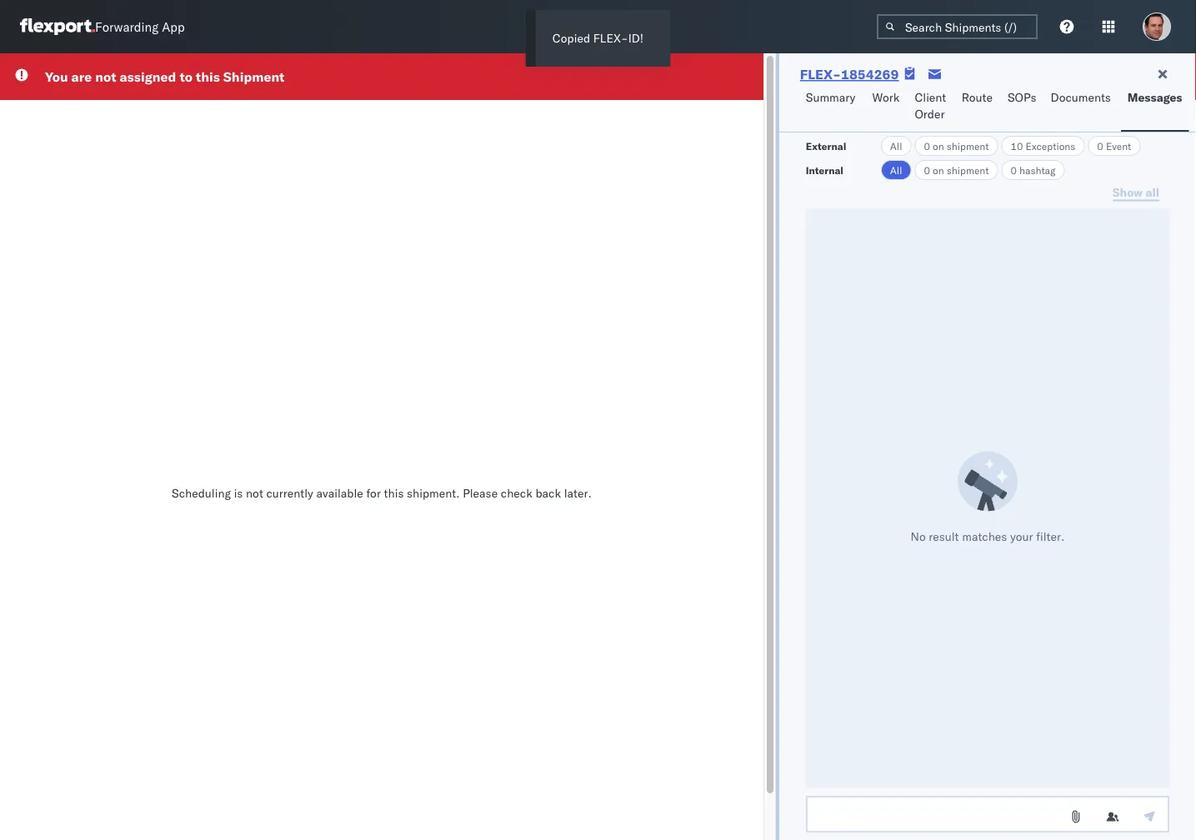 Task type: vqa. For each thing, say whether or not it's contained in the screenshot.
CMDU3984074
no



Task type: locate. For each thing, give the bounding box(es) containing it.
no
[[911, 529, 926, 544]]

flex- up the summary
[[800, 66, 841, 83]]

you
[[45, 68, 68, 85]]

0 on shipment
[[924, 140, 989, 152], [924, 164, 989, 176]]

0 vertical spatial shipment
[[947, 140, 989, 152]]

sops button
[[1001, 83, 1044, 132]]

copied flex-id!
[[553, 31, 644, 45]]

1 0 on shipment from the top
[[924, 140, 989, 152]]

shipment for 10
[[947, 140, 989, 152]]

1 vertical spatial 0 on shipment
[[924, 164, 989, 176]]

back
[[536, 486, 561, 501]]

0
[[924, 140, 930, 152], [1098, 140, 1104, 152], [924, 164, 930, 176], [1011, 164, 1017, 176]]

event
[[1106, 140, 1132, 152]]

copied
[[553, 31, 590, 45]]

messages
[[1128, 90, 1183, 105]]

1 vertical spatial all button
[[881, 160, 912, 180]]

matches
[[962, 529, 1008, 544]]

flex- right copied
[[593, 31, 628, 45]]

None text field
[[806, 796, 1170, 833]]

1 vertical spatial shipment
[[947, 164, 989, 176]]

on
[[933, 140, 944, 152], [933, 164, 944, 176]]

your
[[1011, 529, 1034, 544]]

2 0 on shipment from the top
[[924, 164, 989, 176]]

check
[[501, 486, 533, 501]]

not for is
[[246, 486, 263, 501]]

internal
[[806, 164, 844, 176]]

2 on from the top
[[933, 164, 944, 176]]

hashtag
[[1020, 164, 1056, 176]]

1 shipment from the top
[[947, 140, 989, 152]]

on for 10 exceptions
[[933, 140, 944, 152]]

0 event
[[1098, 140, 1132, 152]]

0 horizontal spatial flex-
[[593, 31, 628, 45]]

shipment
[[947, 140, 989, 152], [947, 164, 989, 176]]

you are not assigned to this shipment
[[45, 68, 285, 85]]

Search Shipments (/) text field
[[877, 14, 1038, 39]]

1 all from the top
[[890, 140, 903, 152]]

0 vertical spatial 0 on shipment
[[924, 140, 989, 152]]

1 horizontal spatial not
[[246, 486, 263, 501]]

1 horizontal spatial this
[[384, 486, 404, 501]]

1 vertical spatial this
[[384, 486, 404, 501]]

1 horizontal spatial flex-
[[800, 66, 841, 83]]

all button
[[881, 136, 912, 156], [881, 160, 912, 180]]

2 shipment from the top
[[947, 164, 989, 176]]

this
[[196, 68, 220, 85], [384, 486, 404, 501]]

summary
[[806, 90, 856, 105]]

flexport. image
[[20, 18, 95, 35]]

are
[[71, 68, 92, 85]]

0 horizontal spatial not
[[95, 68, 116, 85]]

all for external
[[890, 140, 903, 152]]

0 vertical spatial all button
[[881, 136, 912, 156]]

0 vertical spatial on
[[933, 140, 944, 152]]

not
[[95, 68, 116, 85], [246, 486, 263, 501]]

0 vertical spatial all
[[890, 140, 903, 152]]

documents button
[[1044, 83, 1121, 132]]

is
[[234, 486, 243, 501]]

sops
[[1008, 90, 1037, 105]]

10
[[1011, 140, 1023, 152]]

this right for
[[384, 486, 404, 501]]

all button for internal
[[881, 160, 912, 180]]

flex-
[[593, 31, 628, 45], [800, 66, 841, 83]]

id!
[[628, 31, 644, 45]]

on for 0 hashtag
[[933, 164, 944, 176]]

flex-1854269
[[800, 66, 899, 83]]

1 vertical spatial on
[[933, 164, 944, 176]]

work button
[[866, 83, 908, 132]]

1 all button from the top
[[881, 136, 912, 156]]

documents
[[1051, 90, 1111, 105]]

2 all button from the top
[[881, 160, 912, 180]]

1 vertical spatial all
[[890, 164, 903, 176]]

external
[[806, 140, 847, 152]]

0 vertical spatial not
[[95, 68, 116, 85]]

not right is
[[246, 486, 263, 501]]

scheduling is not currently available for this shipment. please check back later.
[[172, 486, 592, 501]]

to
[[180, 68, 193, 85]]

1 vertical spatial not
[[246, 486, 263, 501]]

2 all from the top
[[890, 164, 903, 176]]

not right are
[[95, 68, 116, 85]]

this right 'to' at left
[[196, 68, 220, 85]]

all
[[890, 140, 903, 152], [890, 164, 903, 176]]

1 on from the top
[[933, 140, 944, 152]]

all button for external
[[881, 136, 912, 156]]

0 vertical spatial this
[[196, 68, 220, 85]]

result
[[929, 529, 959, 544]]



Task type: describe. For each thing, give the bounding box(es) containing it.
later.
[[564, 486, 592, 501]]

0 on shipment for 0
[[924, 164, 989, 176]]

work
[[873, 90, 900, 105]]

route button
[[955, 83, 1001, 132]]

filter.
[[1037, 529, 1065, 544]]

0 vertical spatial flex-
[[593, 31, 628, 45]]

currently
[[266, 486, 313, 501]]

forwarding app
[[95, 19, 185, 35]]

forwarding app link
[[20, 18, 185, 35]]

0 horizontal spatial this
[[196, 68, 220, 85]]

0 on shipment for 10
[[924, 140, 989, 152]]

client
[[915, 90, 947, 105]]

shipment for 0
[[947, 164, 989, 176]]

available
[[316, 486, 363, 501]]

1854269
[[841, 66, 899, 83]]

flex-1854269 link
[[800, 66, 899, 83]]

shipment
[[223, 68, 285, 85]]

please
[[463, 486, 498, 501]]

app
[[162, 19, 185, 35]]

not for are
[[95, 68, 116, 85]]

summary button
[[799, 83, 866, 132]]

for
[[366, 486, 381, 501]]

all for internal
[[890, 164, 903, 176]]

client order
[[915, 90, 947, 121]]

shipment.
[[407, 486, 460, 501]]

order
[[915, 107, 945, 121]]

scheduling
[[172, 486, 231, 501]]

10 exceptions
[[1011, 140, 1076, 152]]

no result matches your filter.
[[911, 529, 1065, 544]]

0 hashtag
[[1011, 164, 1056, 176]]

client order button
[[908, 83, 955, 132]]

forwarding
[[95, 19, 159, 35]]

messages button
[[1121, 83, 1189, 132]]

exceptions
[[1026, 140, 1076, 152]]

route
[[962, 90, 993, 105]]

1 vertical spatial flex-
[[800, 66, 841, 83]]

assigned
[[120, 68, 176, 85]]



